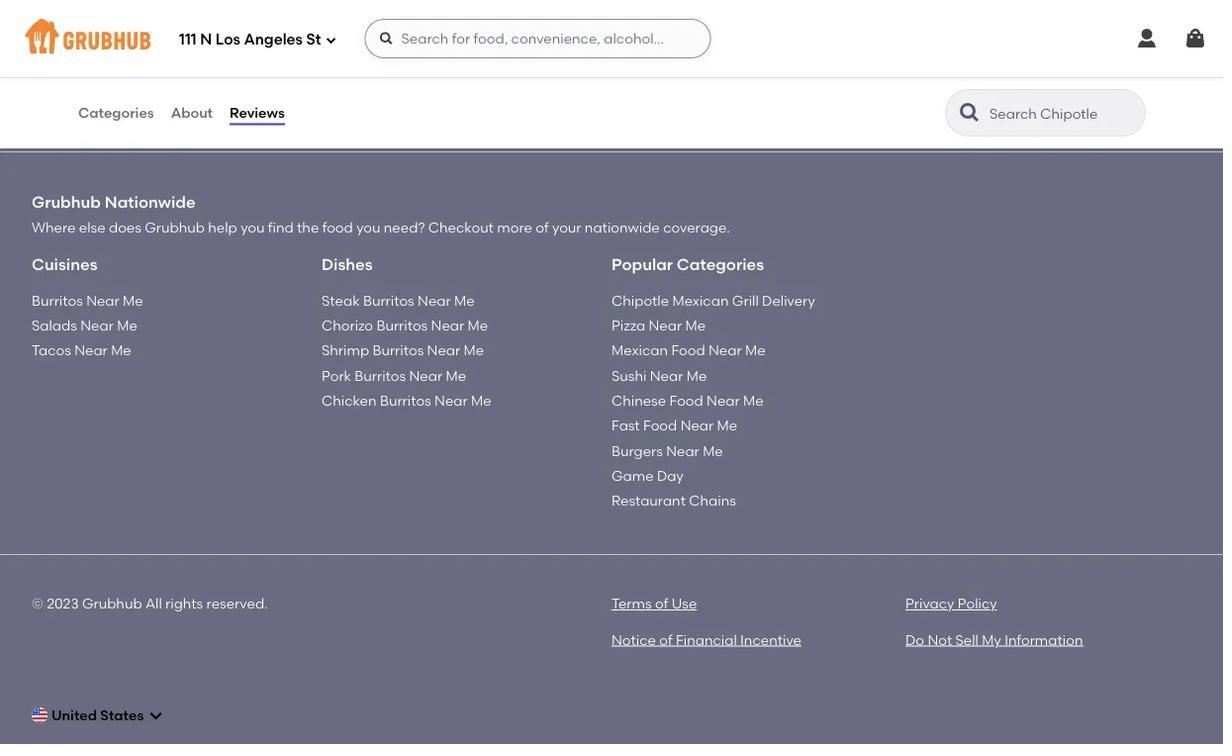Task type: describe. For each thing, give the bounding box(es) containing it.
restaurant
[[612, 492, 686, 509]]

chicken
[[322, 392, 377, 409]]

angeles
[[244, 31, 303, 49]]

united
[[51, 707, 97, 724]]

0 vertical spatial food
[[672, 342, 705, 359]]

111
[[179, 31, 197, 49]]

about
[[171, 104, 213, 121]]

2 svg image from the left
[[1184, 27, 1208, 50]]

pork
[[322, 367, 351, 384]]

Search for food, convenience, alcohol... search field
[[365, 19, 711, 58]]

2023
[[47, 596, 79, 612]]

burritos down shrimp burritos near me link
[[355, 367, 406, 384]]

fast
[[612, 417, 640, 434]]

grubhub nationwide where else does grubhub help you find the food you need? checkout more of your nationwide coverage.
[[32, 193, 730, 236]]

chinese food near me link
[[612, 392, 764, 409]]

1 you from the left
[[241, 219, 265, 236]]

n
[[200, 31, 212, 49]]

chorizo
[[322, 317, 373, 334]]

does
[[109, 219, 141, 236]]

united states
[[51, 707, 144, 724]]

states
[[100, 707, 144, 724]]

burgers near me link
[[612, 442, 723, 459]]

dishes
[[322, 255, 373, 274]]

not
[[928, 632, 952, 648]]

los
[[216, 31, 240, 49]]

food
[[322, 219, 353, 236]]

2 horizontal spatial svg image
[[379, 31, 394, 47]]

1 vertical spatial grubhub
[[145, 219, 205, 236]]

near up "mexican food near me" link
[[649, 317, 682, 334]]

chipotle mexican grill delivery pizza near me mexican food near me sushi near me chinese food near me fast food near me burgers near me game day restaurant chains
[[612, 292, 815, 509]]

game day link
[[612, 467, 684, 484]]

1 horizontal spatial svg image
[[325, 34, 337, 46]]

2 vertical spatial grubhub
[[82, 596, 142, 612]]

privacy policy link
[[906, 596, 997, 612]]

near up salads near me link
[[86, 292, 120, 309]]

reserved.
[[206, 596, 268, 612]]

near down fast food near me link
[[666, 442, 700, 459]]

near up fast food near me link
[[707, 392, 740, 409]]

do not sell my information
[[906, 632, 1083, 648]]

privacy policy
[[906, 596, 997, 612]]

©
[[32, 596, 43, 612]]

coverage.
[[663, 219, 730, 236]]

reviews button
[[229, 77, 286, 148]]

Search Chipotle search field
[[988, 104, 1139, 123]]

america
[[405, 23, 463, 40]]

else
[[79, 219, 105, 236]]

pizza near me link
[[612, 317, 706, 334]]

chipotle
[[612, 292, 669, 309]]

of for bank
[[389, 23, 402, 40]]

tacos
[[32, 342, 71, 359]]

near down "chipotle mexican grill delivery" link on the top
[[709, 342, 742, 359]]

near up shrimp burritos near me link
[[431, 317, 464, 334]]

1 vertical spatial mexican
[[612, 342, 668, 359]]

burritos near me link
[[32, 292, 143, 309]]

sushi near me link
[[612, 367, 707, 384]]

near down 'burritos near me' link
[[80, 317, 114, 334]]

my
[[982, 632, 1002, 648]]

terms of use link
[[612, 596, 697, 612]]

restaurant chains link
[[612, 492, 736, 509]]

incentive
[[741, 632, 802, 648]]

united states button
[[32, 698, 164, 733]]

privacy
[[906, 596, 955, 612]]

chains
[[689, 492, 736, 509]]

financial
[[676, 632, 737, 648]]

your
[[552, 219, 582, 236]]

the
[[297, 219, 319, 236]]

2 vertical spatial food
[[643, 417, 677, 434]]

do not sell my information link
[[906, 632, 1083, 648]]

0 vertical spatial mexican
[[673, 292, 729, 309]]

grill
[[732, 292, 759, 309]]

about button
[[170, 77, 214, 148]]

do
[[906, 632, 925, 648]]

game
[[612, 467, 654, 484]]

burritos near me salads near me tacos near me
[[32, 292, 143, 359]]

language select image
[[32, 708, 48, 723]]

chorizo burritos near me link
[[322, 317, 488, 334]]

reviews
[[230, 104, 285, 121]]

of inside grubhub nationwide where else does grubhub help you find the food you need? checkout more of your nationwide coverage.
[[536, 219, 549, 236]]

shrimp burritos near me link
[[322, 342, 484, 359]]

popular
[[612, 255, 673, 274]]

categories inside button
[[78, 104, 154, 121]]



Task type: vqa. For each thing, say whether or not it's contained in the screenshot.
bottommost 'Grubhub'
yes



Task type: locate. For each thing, give the bounding box(es) containing it.
information
[[1005, 632, 1083, 648]]

svg image left the america
[[379, 31, 394, 47]]

svg image right the states
[[148, 708, 164, 723]]

pizza
[[612, 317, 646, 334]]

search icon image
[[958, 101, 982, 125]]

chinese
[[612, 392, 666, 409]]

pork burritos near me link
[[322, 367, 466, 384]]

food up fast food near me link
[[670, 392, 704, 409]]

mexican down popular categories
[[673, 292, 729, 309]]

notice of financial incentive
[[612, 632, 802, 648]]

near down chinese food near me link
[[681, 417, 714, 434]]

1 horizontal spatial you
[[357, 219, 381, 236]]

bank
[[351, 23, 385, 40]]

notice of financial incentive link
[[612, 632, 802, 648]]

sell
[[956, 632, 979, 648]]

need?
[[384, 219, 425, 236]]

1 svg image from the left
[[1135, 27, 1159, 50]]

nationwide
[[105, 193, 196, 212]]

policy
[[958, 596, 997, 612]]

grubhub left all
[[82, 596, 142, 612]]

sushi
[[612, 367, 647, 384]]

0 horizontal spatial categories
[[78, 104, 154, 121]]

food up burgers near me link
[[643, 417, 677, 434]]

1 horizontal spatial categories
[[677, 255, 764, 274]]

0 horizontal spatial you
[[241, 219, 265, 236]]

near up chicken burritos near me link at left bottom
[[409, 367, 443, 384]]

checkout
[[428, 219, 494, 236]]

burritos up chorizo burritos near me link
[[363, 292, 415, 309]]

grubhub up where
[[32, 193, 101, 212]]

0 vertical spatial grubhub
[[32, 193, 101, 212]]

near up chinese food near me link
[[650, 367, 683, 384]]

111 n los angeles st
[[179, 31, 321, 49]]

tacos near me link
[[32, 342, 131, 359]]

find
[[268, 219, 294, 236]]

of left your
[[536, 219, 549, 236]]

categories left about
[[78, 104, 154, 121]]

you right the food in the left of the page
[[357, 219, 381, 236]]

all
[[145, 596, 162, 612]]

svg image
[[379, 31, 394, 47], [325, 34, 337, 46], [148, 708, 164, 723]]

main navigation navigation
[[0, 0, 1224, 77]]

steak burritos near me link
[[322, 292, 475, 309]]

terms of use
[[612, 596, 697, 612]]

help
[[208, 219, 237, 236]]

you
[[241, 219, 265, 236], [357, 219, 381, 236]]

burritos up salads
[[32, 292, 83, 309]]

burritos up pork burritos near me link
[[373, 342, 424, 359]]

1 vertical spatial food
[[670, 392, 704, 409]]

near
[[86, 292, 120, 309], [418, 292, 451, 309], [80, 317, 114, 334], [431, 317, 464, 334], [649, 317, 682, 334], [74, 342, 108, 359], [427, 342, 461, 359], [709, 342, 742, 359], [409, 367, 443, 384], [650, 367, 683, 384], [435, 392, 468, 409], [707, 392, 740, 409], [681, 417, 714, 434], [666, 442, 700, 459]]

categories button
[[77, 77, 155, 148]]

of for terms
[[655, 596, 669, 612]]

chicken burritos near me link
[[322, 392, 492, 409]]

cuisines
[[32, 255, 98, 274]]

of left use
[[655, 596, 669, 612]]

bank of america link
[[351, 23, 463, 40]]

you left 'find'
[[241, 219, 265, 236]]

grubhub
[[32, 193, 101, 212], [145, 219, 205, 236], [82, 596, 142, 612]]

salads near me link
[[32, 317, 137, 334]]

me
[[123, 292, 143, 309], [454, 292, 475, 309], [117, 317, 137, 334], [468, 317, 488, 334], [686, 317, 706, 334], [111, 342, 131, 359], [464, 342, 484, 359], [745, 342, 766, 359], [446, 367, 466, 384], [687, 367, 707, 384], [471, 392, 492, 409], [744, 392, 764, 409], [717, 417, 738, 434], [703, 442, 723, 459]]

near up chorizo burritos near me link
[[418, 292, 451, 309]]

steak burritos near me chorizo burritos near me shrimp burritos near me pork burritos near me chicken burritos near me
[[322, 292, 492, 409]]

of right notice
[[660, 632, 673, 648]]

of right bank
[[389, 23, 402, 40]]

where
[[32, 219, 76, 236]]

shrimp
[[322, 342, 369, 359]]

svg image inside united states button
[[148, 708, 164, 723]]

categories up "chipotle mexican grill delivery" link on the top
[[677, 255, 764, 274]]

burritos down pork burritos near me link
[[380, 392, 431, 409]]

svg image right st
[[325, 34, 337, 46]]

mexican up the sushi
[[612, 342, 668, 359]]

food up sushi near me link
[[672, 342, 705, 359]]

near down chorizo burritos near me link
[[427, 342, 461, 359]]

delivery
[[762, 292, 815, 309]]

near down pork burritos near me link
[[435, 392, 468, 409]]

burritos
[[32, 292, 83, 309], [363, 292, 415, 309], [377, 317, 428, 334], [373, 342, 424, 359], [355, 367, 406, 384], [380, 392, 431, 409]]

fast food near me link
[[612, 417, 738, 434]]

notice
[[612, 632, 656, 648]]

burritos up shrimp burritos near me link
[[377, 317, 428, 334]]

bank of america
[[351, 23, 463, 40]]

0 horizontal spatial svg image
[[1135, 27, 1159, 50]]

1 horizontal spatial svg image
[[1184, 27, 1208, 50]]

salads
[[32, 317, 77, 334]]

popular categories
[[612, 255, 764, 274]]

rights
[[165, 596, 203, 612]]

day
[[657, 467, 684, 484]]

nationwide
[[585, 219, 660, 236]]

1 vertical spatial categories
[[677, 255, 764, 274]]

chipotle mexican grill delivery link
[[612, 292, 815, 309]]

burgers
[[612, 442, 663, 459]]

2 you from the left
[[357, 219, 381, 236]]

st
[[306, 31, 321, 49]]

0 horizontal spatial svg image
[[148, 708, 164, 723]]

1 horizontal spatial mexican
[[673, 292, 729, 309]]

of for notice
[[660, 632, 673, 648]]

near down salads near me link
[[74, 342, 108, 359]]

terms
[[612, 596, 652, 612]]

svg image
[[1135, 27, 1159, 50], [1184, 27, 1208, 50]]

use
[[672, 596, 697, 612]]

more
[[497, 219, 532, 236]]

0 vertical spatial categories
[[78, 104, 154, 121]]

mexican food near me link
[[612, 342, 766, 359]]

grubhub down nationwide
[[145, 219, 205, 236]]

0 horizontal spatial mexican
[[612, 342, 668, 359]]

© 2023 grubhub all rights reserved.
[[32, 596, 268, 612]]

burritos inside burritos near me salads near me tacos near me
[[32, 292, 83, 309]]

steak
[[322, 292, 360, 309]]



